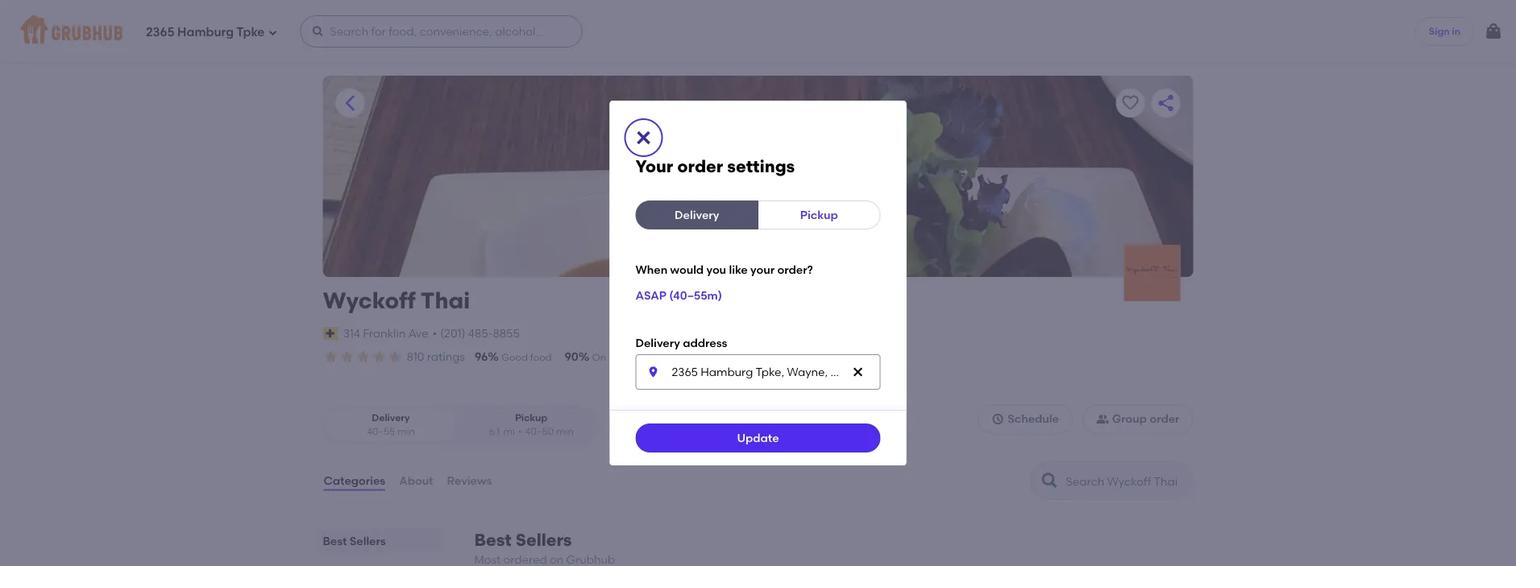 Task type: locate. For each thing, give the bounding box(es) containing it.
8855
[[493, 327, 520, 340]]

when would you like your order?
[[636, 263, 813, 276]]

0 horizontal spatial best sellers
[[323, 534, 386, 548]]

40–50
[[525, 426, 554, 438]]

0 horizontal spatial min
[[397, 426, 415, 438]]

save this restaurant button
[[1116, 89, 1145, 118]]

reviews
[[447, 474, 492, 488]]

810 ratings
[[407, 350, 465, 364]]

0 horizontal spatial order
[[677, 156, 723, 177]]

asap (40–55m) button
[[636, 281, 722, 310]]

1 vertical spatial order
[[747, 352, 772, 364]]

svg image
[[268, 28, 278, 37], [634, 128, 653, 147]]

6.1
[[489, 426, 500, 438]]

0 horizontal spatial sellers
[[350, 534, 386, 548]]

svg image up your
[[634, 128, 653, 147]]

update
[[737, 432, 779, 445]]

pickup button
[[758, 201, 881, 230]]

mi
[[503, 426, 515, 438]]

1 horizontal spatial min
[[556, 426, 574, 438]]

option group containing delivery 40–55 min
[[323, 405, 599, 446]]

314 franklin ave
[[343, 327, 428, 340]]

order right your
[[677, 156, 723, 177]]

delivery inside delivery 40–55 min
[[372, 412, 410, 424]]

order for your
[[677, 156, 723, 177]]

1 horizontal spatial •
[[518, 426, 522, 438]]

people icon image
[[1096, 413, 1109, 426]]

best down categories button
[[323, 534, 347, 548]]

2 min from the left
[[556, 426, 574, 438]]

best sellers down categories button
[[323, 534, 386, 548]]

subscription pass image
[[323, 327, 339, 340]]

0 horizontal spatial svg image
[[268, 28, 278, 37]]

1 horizontal spatial svg image
[[634, 128, 653, 147]]

0 vertical spatial svg image
[[268, 28, 278, 37]]

min right 40–50
[[556, 426, 574, 438]]

2365
[[146, 25, 174, 40]]

your
[[636, 156, 673, 177]]

delivery
[[675, 208, 719, 222], [636, 337, 680, 350], [372, 412, 410, 424]]

1 horizontal spatial pickup
[[800, 208, 838, 222]]

0 vertical spatial order
[[677, 156, 723, 177]]

categories button
[[323, 452, 386, 510]]

1 vertical spatial •
[[518, 426, 522, 438]]

share icon image
[[1156, 93, 1176, 113]]

your
[[751, 263, 775, 276]]

sellers
[[516, 530, 572, 551], [350, 534, 386, 548]]

1 horizontal spatial best sellers
[[474, 530, 572, 551]]

2 vertical spatial order
[[1150, 412, 1180, 426]]

96
[[475, 350, 488, 364]]

group order button
[[1082, 405, 1193, 434]]

order inside group order button
[[1150, 412, 1180, 426]]

485-
[[468, 327, 493, 340]]

pickup up 40–50
[[515, 412, 547, 424]]

93
[[681, 350, 694, 364]]

good
[[501, 352, 528, 364]]

•
[[433, 327, 437, 340], [518, 426, 522, 438]]

1 horizontal spatial order
[[747, 352, 772, 364]]

sign
[[1429, 25, 1450, 37]]

0 horizontal spatial best
[[323, 534, 347, 548]]

pickup inside "pickup 6.1 mi • 40–50 min"
[[515, 412, 547, 424]]

ave
[[408, 327, 428, 340]]

delivery for delivery 40–55 min
[[372, 412, 410, 424]]

0 vertical spatial pickup
[[800, 208, 838, 222]]

time
[[609, 352, 630, 364]]

order right 'correct'
[[747, 352, 772, 364]]

1 vertical spatial delivery
[[636, 337, 680, 350]]

delivery up delivery
[[636, 337, 680, 350]]

best
[[474, 530, 512, 551], [323, 534, 347, 548]]

delivery
[[632, 352, 668, 364]]

314
[[343, 327, 360, 340]]

Search Wyckoff Thai search field
[[1064, 474, 1188, 489]]

order?
[[777, 263, 813, 276]]

correct order
[[708, 352, 772, 364]]

order
[[677, 156, 723, 177], [747, 352, 772, 364], [1150, 412, 1180, 426]]

2 horizontal spatial order
[[1150, 412, 1180, 426]]

pickup
[[800, 208, 838, 222], [515, 412, 547, 424]]

pickup for pickup 6.1 mi • 40–50 min
[[515, 412, 547, 424]]

• right ave on the bottom left
[[433, 327, 437, 340]]

about
[[399, 474, 433, 488]]

address
[[683, 337, 727, 350]]

order right group
[[1150, 412, 1180, 426]]

svg image
[[1484, 22, 1503, 41], [311, 25, 324, 38], [647, 366, 660, 379], [852, 366, 864, 379], [992, 413, 1004, 426]]

star icon image
[[323, 349, 339, 365], [339, 349, 355, 365], [355, 349, 371, 365], [371, 349, 387, 365], [387, 349, 403, 365], [387, 349, 403, 365]]

0 horizontal spatial •
[[433, 327, 437, 340]]

delivery down your order settings
[[675, 208, 719, 222]]

min
[[397, 426, 415, 438], [556, 426, 574, 438]]

1 vertical spatial pickup
[[515, 412, 547, 424]]

• inside "pickup 6.1 mi • 40–50 min"
[[518, 426, 522, 438]]

option group
[[323, 405, 599, 446]]

best sellers down reviews button
[[474, 530, 572, 551]]

Search Address search field
[[636, 355, 881, 390]]

sign in button
[[1415, 17, 1474, 46]]

best sellers
[[474, 530, 572, 551], [323, 534, 386, 548]]

pickup for pickup
[[800, 208, 838, 222]]

on time delivery
[[592, 352, 668, 364]]

main navigation navigation
[[0, 0, 1516, 63]]

min right 40–55
[[397, 426, 415, 438]]

food
[[530, 352, 552, 364]]

pickup up order?
[[800, 208, 838, 222]]

delivery up 40–55
[[372, 412, 410, 424]]

svg image inside schedule button
[[992, 413, 1004, 426]]

0 vertical spatial delivery
[[675, 208, 719, 222]]

wyckoff
[[323, 287, 416, 314]]

delivery for delivery
[[675, 208, 719, 222]]

pickup inside "button"
[[800, 208, 838, 222]]

0 horizontal spatial pickup
[[515, 412, 547, 424]]

sign in
[[1429, 25, 1461, 37]]

settings
[[727, 156, 795, 177]]

delivery inside button
[[675, 208, 719, 222]]

best down reviews button
[[474, 530, 512, 551]]

franklin
[[363, 327, 406, 340]]

• right the mi
[[518, 426, 522, 438]]

2 vertical spatial delivery
[[372, 412, 410, 424]]

best sellers inside tab
[[323, 534, 386, 548]]

svg image right tpke
[[268, 28, 278, 37]]

1 min from the left
[[397, 426, 415, 438]]

order for correct
[[747, 352, 772, 364]]



Task type: describe. For each thing, give the bounding box(es) containing it.
0 vertical spatial •
[[433, 327, 437, 340]]

wyckoff thai
[[323, 287, 470, 314]]

best sellers tab
[[323, 533, 436, 550]]

wyckoff thai logo image
[[1124, 245, 1180, 301]]

schedule
[[1008, 412, 1059, 426]]

reviews button
[[446, 452, 493, 510]]

best inside tab
[[323, 534, 347, 548]]

ratings
[[427, 350, 465, 364]]

tpke
[[236, 25, 265, 40]]

1 horizontal spatial sellers
[[516, 530, 572, 551]]

2365 hamburg tpke
[[146, 25, 265, 40]]

1 vertical spatial svg image
[[634, 128, 653, 147]]

(201) 485-8855 button
[[440, 325, 520, 342]]

(40–55m)
[[669, 288, 722, 302]]

hamburg
[[177, 25, 234, 40]]

min inside "pickup 6.1 mi • 40–50 min"
[[556, 426, 574, 438]]

save this restaurant image
[[1121, 93, 1140, 113]]

correct
[[708, 352, 744, 364]]

delivery 40–55 min
[[367, 412, 415, 438]]

group order
[[1112, 412, 1180, 426]]

delivery address
[[636, 337, 727, 350]]

when
[[636, 263, 668, 276]]

314 franklin ave button
[[342, 325, 429, 343]]

(201)
[[440, 327, 465, 340]]

90
[[565, 350, 578, 364]]

update button
[[636, 424, 881, 453]]

delivery button
[[636, 201, 758, 230]]

pickup 6.1 mi • 40–50 min
[[489, 412, 574, 438]]

good food
[[501, 352, 552, 364]]

search icon image
[[1040, 472, 1060, 491]]

on
[[592, 352, 606, 364]]

1 horizontal spatial best
[[474, 530, 512, 551]]

• (201) 485-8855
[[433, 327, 520, 340]]

schedule button
[[978, 405, 1073, 434]]

like
[[729, 263, 748, 276]]

in
[[1452, 25, 1461, 37]]

your order settings
[[636, 156, 795, 177]]

group
[[1112, 412, 1147, 426]]

order for group
[[1150, 412, 1180, 426]]

delivery for delivery address
[[636, 337, 680, 350]]

caret left icon image
[[341, 93, 360, 113]]

asap
[[636, 288, 666, 302]]

you
[[706, 263, 726, 276]]

810
[[407, 350, 424, 364]]

sellers inside tab
[[350, 534, 386, 548]]

categories
[[324, 474, 385, 488]]

about button
[[398, 452, 434, 510]]

would
[[670, 263, 704, 276]]

thai
[[421, 287, 470, 314]]

asap (40–55m)
[[636, 288, 722, 302]]

40–55
[[367, 426, 395, 438]]

min inside delivery 40–55 min
[[397, 426, 415, 438]]

svg image inside main navigation navigation
[[268, 28, 278, 37]]



Task type: vqa. For each thing, say whether or not it's contained in the screenshot.
1st SANDWICHES from the bottom
no



